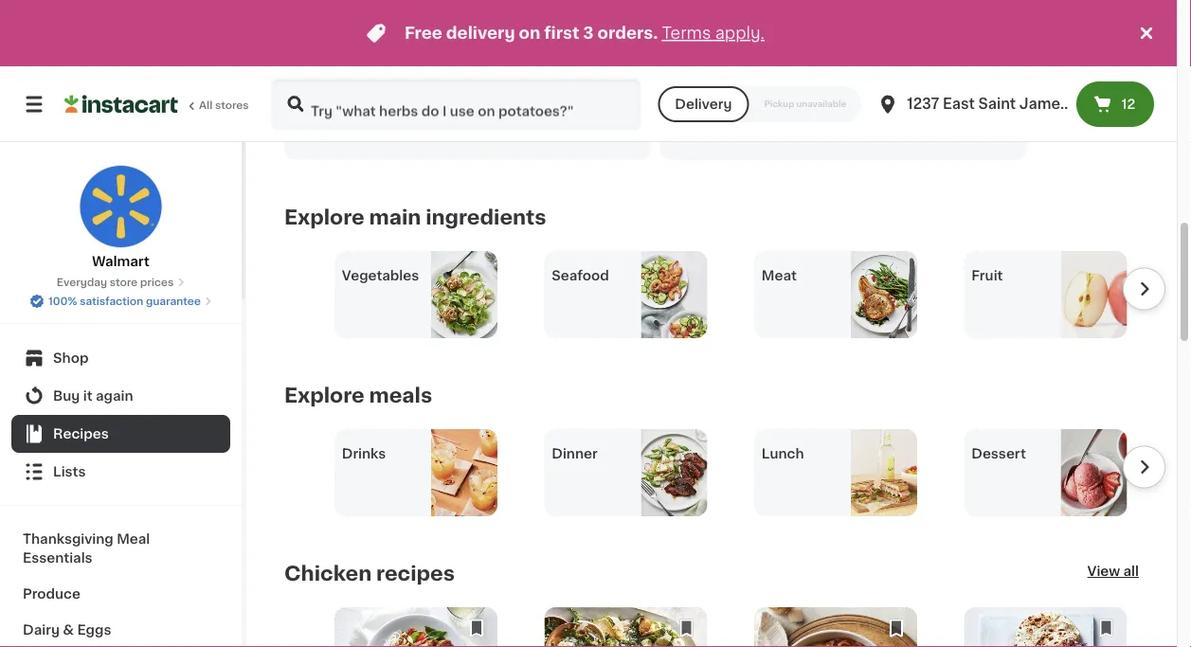 Task type: describe. For each thing, give the bounding box(es) containing it.
everyday store prices
[[57, 277, 174, 288]]

&
[[63, 624, 74, 637]]

ordered button
[[661, 0, 1027, 161]]

2 recipe card group from the left
[[545, 608, 708, 648]]

delivery
[[446, 25, 515, 41]]

lunch
[[762, 448, 805, 461]]

meal
[[117, 533, 150, 546]]

limited time offer region
[[0, 0, 1136, 66]]

east
[[943, 97, 976, 111]]

item carousel region for explore meals
[[284, 430, 1166, 517]]

explore main ingredients
[[284, 208, 547, 228]]

seafood
[[552, 270, 609, 283]]

service type group
[[658, 86, 862, 122]]

lunch link
[[755, 430, 918, 517]]

saved
[[300, 107, 342, 120]]

satisfaction
[[80, 296, 143, 307]]

on
[[519, 25, 541, 41]]

dairy & eggs link
[[11, 613, 230, 648]]

seafood link
[[545, 252, 708, 339]]

stores
[[215, 100, 249, 110]]

3
[[583, 25, 594, 41]]

12 button
[[1077, 82, 1155, 127]]

lists link
[[11, 453, 230, 491]]

meat
[[762, 270, 797, 283]]

dinner
[[552, 448, 598, 461]]

recipes link
[[11, 415, 230, 453]]

item carousel region for explore main ingredients
[[284, 252, 1166, 339]]

2
[[300, 125, 306, 136]]

fruit link
[[965, 252, 1128, 339]]

all stores link
[[64, 78, 250, 131]]

walmart link
[[79, 165, 163, 271]]

eggs
[[77, 624, 111, 637]]

saint
[[979, 97, 1017, 111]]

4 recipe card group from the left
[[965, 608, 1128, 648]]

1 recipe card group from the left
[[334, 608, 498, 648]]

all stores
[[199, 100, 249, 110]]

thanksgiving
[[23, 533, 114, 546]]

1 horizontal spatial recipes
[[377, 564, 455, 584]]

it
[[83, 390, 93, 403]]

explore for explore meals
[[284, 386, 365, 406]]

free
[[405, 25, 443, 41]]

thanksgiving meal essentials link
[[11, 522, 230, 577]]

all
[[199, 100, 213, 110]]

1237 east saint james street
[[908, 97, 1118, 111]]

essentials
[[23, 552, 93, 565]]

vegetables link
[[334, 252, 498, 339]]

view all
[[1088, 566, 1140, 579]]

drinks
[[342, 448, 386, 461]]

delivery
[[675, 98, 732, 111]]

all
[[1124, 566, 1140, 579]]

terms
[[662, 25, 712, 41]]

dessert
[[972, 448, 1027, 461]]

free delivery on first 3 orders. terms apply.
[[405, 25, 765, 41]]

explore meals
[[284, 386, 433, 406]]

street
[[1073, 97, 1118, 111]]

ingredients
[[426, 208, 547, 228]]

prices
[[140, 277, 174, 288]]

rice cereal energy bars image
[[468, 0, 651, 89]]



Task type: vqa. For each thing, say whether or not it's contained in the screenshot.
Buy it again link
yes



Task type: locate. For each thing, give the bounding box(es) containing it.
100% satisfaction guarantee button
[[29, 290, 212, 309]]

vegetables
[[342, 270, 419, 283]]

item carousel region containing drinks
[[284, 430, 1166, 517]]

apply.
[[716, 25, 765, 41]]

meals
[[369, 386, 433, 406]]

explore for explore main ingredients
[[284, 208, 365, 228]]

0 vertical spatial explore
[[284, 208, 365, 228]]

guarantee
[[146, 296, 201, 307]]

terms apply. link
[[662, 25, 765, 41]]

fruit
[[972, 270, 1004, 283]]

main
[[369, 208, 421, 228]]

recipes inside saved 2 recipes
[[309, 125, 348, 136]]

thanksgiving meal essentials
[[23, 533, 150, 565]]

lists
[[53, 466, 86, 479]]

dinner link
[[545, 430, 708, 517]]

recipes
[[309, 125, 348, 136], [377, 564, 455, 584]]

recipes down the saved
[[309, 125, 348, 136]]

store
[[110, 277, 138, 288]]

None search field
[[271, 78, 641, 131]]

1 item carousel region from the top
[[284, 252, 1166, 339]]

recipe card group
[[334, 608, 498, 648], [545, 608, 708, 648], [755, 608, 918, 648], [965, 608, 1128, 648]]

buy
[[53, 390, 80, 403]]

item carousel region containing vegetables
[[284, 252, 1166, 339]]

2 item carousel region from the top
[[284, 430, 1166, 517]]

dairy & eggs
[[23, 624, 111, 637]]

delivery button
[[658, 86, 750, 122]]

Search field
[[273, 80, 639, 129]]

everyday
[[57, 277, 107, 288]]

recipes
[[53, 428, 109, 441]]

ordered
[[676, 107, 733, 120]]

everyday store prices link
[[57, 275, 185, 290]]

1 vertical spatial explore
[[284, 386, 365, 406]]

explore left main
[[284, 208, 365, 228]]

1237
[[908, 97, 940, 111]]

1 explore from the top
[[284, 208, 365, 228]]

raspberry yogurt cereal bowl image
[[284, 0, 467, 89]]

walmart logo image
[[79, 165, 163, 248]]

meat link
[[755, 252, 918, 339]]

again
[[96, 390, 133, 403]]

produce link
[[11, 577, 230, 613]]

dairy
[[23, 624, 60, 637]]

shop link
[[11, 339, 230, 377]]

100% satisfaction guarantee
[[48, 296, 201, 307]]

james
[[1020, 97, 1069, 111]]

explore up the drinks
[[284, 386, 365, 406]]

instacart logo image
[[64, 93, 178, 116]]

walmart
[[92, 255, 150, 268]]

buy it again
[[53, 390, 133, 403]]

1237 east saint james street button
[[877, 78, 1118, 131]]

view
[[1088, 566, 1121, 579]]

100%
[[48, 296, 77, 307]]

12
[[1122, 98, 1136, 111]]

chicken recipes
[[284, 564, 455, 584]]

recipes right chicken
[[377, 564, 455, 584]]

orders.
[[598, 25, 658, 41]]

2 explore from the top
[[284, 386, 365, 406]]

shop
[[53, 352, 89, 365]]

buy it again link
[[11, 377, 230, 415]]

drinks link
[[334, 430, 498, 517]]

3 recipe card group from the left
[[755, 608, 918, 648]]

view all link
[[1088, 563, 1140, 586]]

dessert link
[[965, 430, 1128, 517]]

chicken
[[284, 564, 372, 584]]

1 vertical spatial recipes
[[377, 564, 455, 584]]

0 horizontal spatial recipes
[[309, 125, 348, 136]]

0 vertical spatial recipes
[[309, 125, 348, 136]]

item carousel region
[[284, 252, 1166, 339], [284, 430, 1166, 517]]

1 vertical spatial item carousel region
[[284, 430, 1166, 517]]

produce
[[23, 588, 81, 601]]

saved 2 recipes
[[300, 107, 348, 136]]

0 vertical spatial item carousel region
[[284, 252, 1166, 339]]

explore
[[284, 208, 365, 228], [284, 386, 365, 406]]

first
[[545, 25, 580, 41]]



